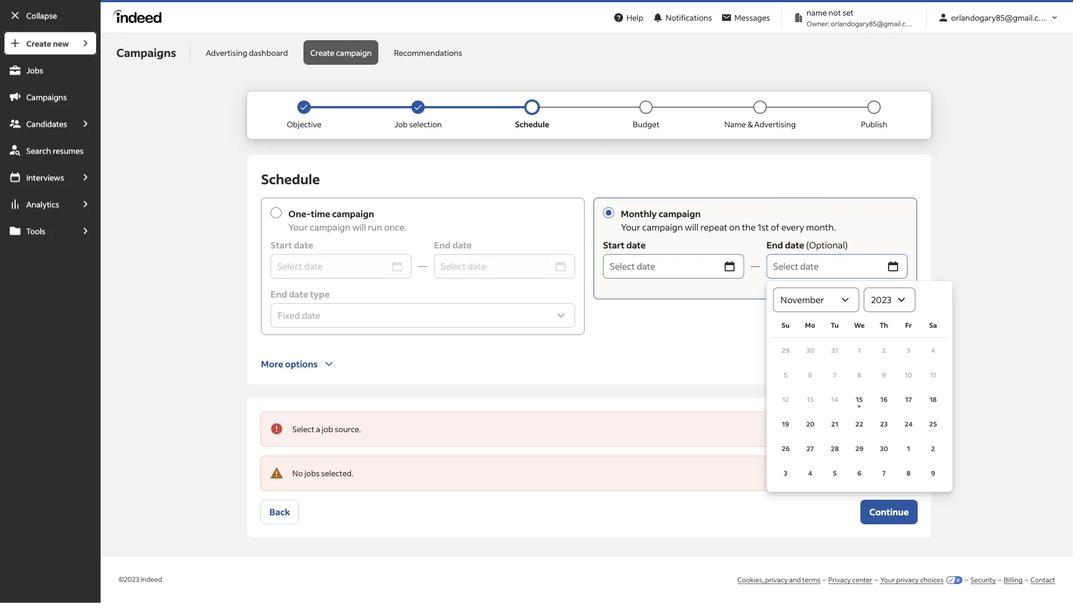 Task type: describe. For each thing, give the bounding box(es) containing it.
&
[[748, 120, 753, 130]]

name not set owner: orlandogary85@gmail.com element
[[789, 7, 920, 29]]

privacy for choices
[[897, 577, 919, 585]]

back button
[[261, 501, 299, 525]]

0 vertical spatial 6 button
[[798, 363, 823, 388]]

privacy center link
[[829, 577, 873, 585]]

18
[[930, 396, 937, 404]]

continue button
[[861, 501, 918, 525]]

0 horizontal spatial advertising
[[206, 48, 247, 58]]

17 button
[[897, 388, 921, 412]]

0 horizontal spatial 29 button
[[774, 339, 798, 363]]

date for end date type
[[289, 289, 308, 301]]

sa
[[930, 322, 937, 330]]

23 button
[[872, 412, 897, 437]]

repeat
[[701, 222, 728, 233]]

end for end date (optional)
[[767, 240, 784, 251]]

1 select date field from the left
[[271, 255, 387, 279]]

9 for top 9 "button"
[[882, 371, 886, 380]]

advertising dashboard link
[[199, 41, 295, 65]]

type
[[310, 289, 330, 301]]

select a job source.
[[293, 425, 361, 435]]

jobs
[[305, 469, 320, 479]]

end date type
[[271, 289, 330, 301]]

campaigns link
[[3, 85, 97, 110]]

0 vertical spatial 3 button
[[897, 339, 921, 363]]

source.
[[335, 425, 361, 435]]

date for end date (optional)
[[785, 240, 805, 251]]

0 horizontal spatial 5
[[784, 371, 788, 380]]

new
[[53, 39, 69, 49]]

notifications
[[666, 13, 712, 23]]

interviews
[[26, 173, 64, 183]]

25 button
[[921, 412, 946, 437]]

22
[[856, 420, 864, 429]]

interviews link
[[3, 166, 74, 190]]

17
[[906, 396, 912, 404]]

1 vertical spatial 30
[[880, 445, 889, 453]]

21
[[832, 420, 839, 429]]

name
[[807, 8, 827, 18]]

0 vertical spatial 5 button
[[774, 363, 798, 388]]

orlandogary85@gmail.com inside orlandogary85@gmail.com dropdown button
[[952, 13, 1051, 23]]

create new
[[26, 39, 69, 49]]

more options
[[261, 359, 318, 370]]

15 button
[[847, 388, 872, 412]]

0 horizontal spatial 30 button
[[798, 339, 823, 363]]

©2023
[[119, 576, 139, 584]]

1 horizontal spatial schedule
[[515, 120, 550, 130]]

1 vertical spatial 4 button
[[798, 462, 823, 486]]

3 – from the left
[[965, 577, 969, 585]]

select a job source. group
[[261, 412, 918, 448]]

1 – from the left
[[823, 577, 826, 585]]

select
[[293, 425, 314, 435]]

14
[[831, 396, 839, 404]]

monthly campaign your campaign will repeat on the 1st of every month.
[[621, 209, 836, 233]]

selection
[[409, 120, 442, 130]]

orlandogary85@gmail.com inside 'name not set owner: orlandogary85@gmail.com'
[[831, 19, 916, 28]]

help
[[627, 13, 644, 23]]

1 vertical spatial 3 button
[[774, 462, 798, 486]]

24 button
[[897, 412, 921, 437]]

security
[[971, 577, 996, 585]]

your privacy choices
[[881, 577, 944, 585]]

tools
[[26, 226, 45, 237]]

name & advertising
[[725, 120, 796, 130]]

1 horizontal spatial 4 button
[[921, 339, 946, 363]]

recommendations link
[[388, 41, 469, 65]]

2 – from the left
[[875, 577, 878, 585]]

1 vertical spatial advertising
[[755, 120, 796, 130]]

1 vertical spatial 30 button
[[872, 437, 897, 462]]

your inside one-time campaign your campaign will run once.
[[289, 222, 308, 233]]

billing link
[[1004, 577, 1023, 585]]

6 for right 6 button
[[858, 469, 862, 478]]

name
[[725, 120, 746, 130]]

menu bar containing create new
[[0, 31, 101, 604]]

messages link
[[717, 8, 775, 28]]

collapse button
[[3, 3, 97, 28]]

run
[[368, 222, 382, 233]]

19 button
[[774, 412, 798, 437]]

0 horizontal spatial 8
[[858, 371, 862, 380]]

privacy
[[829, 577, 851, 585]]

31
[[832, 346, 839, 355]]

monthly
[[621, 209, 657, 220]]

1 horizontal spatial 6 button
[[847, 462, 872, 486]]

25
[[930, 420, 938, 429]]

1 horizontal spatial 5 button
[[823, 462, 847, 486]]

7 for the bottommost '7' button
[[883, 469, 886, 478]]

not
[[829, 8, 841, 18]]

24
[[905, 420, 913, 429]]

indeed home image
[[113, 10, 167, 23]]

28 button
[[823, 437, 847, 462]]

no
[[293, 469, 303, 479]]

12
[[782, 396, 790, 404]]

start date
[[603, 240, 646, 251]]

we
[[855, 322, 865, 330]]

selected.
[[321, 469, 354, 479]]

1 vertical spatial 8 button
[[897, 462, 921, 486]]

center
[[853, 577, 873, 585]]

security link
[[971, 577, 996, 585]]

0 horizontal spatial schedule
[[261, 171, 320, 188]]

candidates
[[26, 119, 67, 129]]

©2023 indeed
[[119, 576, 162, 584]]

terms
[[803, 577, 821, 585]]

create for create new
[[26, 39, 51, 49]]

1 vertical spatial campaigns
[[26, 92, 67, 102]]

dashboard
[[249, 48, 288, 58]]

create campaign
[[310, 48, 372, 58]]

0 vertical spatial 2 button
[[872, 339, 897, 363]]

(optional)
[[807, 240, 848, 251]]

26 button
[[774, 437, 798, 462]]

your inside 'monthly campaign your campaign will repeat on the 1st of every month.'
[[621, 222, 641, 233]]

26
[[782, 445, 790, 453]]

3 select date field from the left
[[767, 255, 884, 279]]

10 button
[[897, 363, 921, 388]]

23
[[881, 420, 888, 429]]

one-
[[289, 209, 311, 220]]

search resumes
[[26, 146, 84, 156]]

jobs
[[26, 65, 43, 75]]

1 vertical spatial 29 button
[[847, 437, 872, 462]]

more
[[261, 359, 283, 370]]

budget
[[633, 120, 660, 130]]

4 for the bottommost the 4 "button"
[[808, 469, 813, 478]]

cookies,
[[738, 577, 764, 585]]

1 vertical spatial 1 button
[[897, 437, 921, 462]]



Task type: vqa. For each thing, say whether or not it's contained in the screenshot.


Task type: locate. For each thing, give the bounding box(es) containing it.
0 horizontal spatial 9 button
[[872, 363, 897, 388]]

1 button
[[847, 339, 872, 363], [897, 437, 921, 462]]

3 for bottommost 3 button
[[784, 469, 788, 478]]

3 button down 26
[[774, 462, 798, 486]]

2 will from the left
[[685, 222, 699, 233]]

18 button
[[921, 388, 946, 412]]

campaigns up candidates
[[26, 92, 67, 102]]

choose a date image
[[887, 260, 900, 274]]

0 vertical spatial 9 button
[[872, 363, 897, 388]]

1 vertical spatial 1
[[907, 445, 911, 453]]

9 down 25 button
[[932, 469, 936, 478]]

1 vertical spatial 7 button
[[872, 462, 897, 486]]

30 left 31
[[807, 346, 815, 355]]

22 button
[[847, 412, 872, 437]]

1 vertical spatial 5
[[833, 469, 837, 478]]

advertising dashboard
[[206, 48, 288, 58]]

8 up continue
[[907, 469, 911, 478]]

grid
[[774, 313, 946, 486]]

and
[[790, 577, 801, 585]]

1 horizontal spatial select date field
[[434, 255, 551, 279]]

0 horizontal spatial create
[[26, 39, 51, 49]]

recommendations
[[394, 48, 462, 58]]

0 horizontal spatial end
[[271, 289, 287, 301]]

create inside menu bar
[[26, 39, 51, 49]]

privacy
[[766, 577, 788, 585], [897, 577, 919, 585]]

0 vertical spatial 7
[[833, 371, 837, 380]]

0 vertical spatial 29
[[782, 346, 790, 355]]

1 vertical spatial 2
[[932, 445, 936, 453]]

1 horizontal spatial campaigns
[[116, 46, 176, 60]]

fr
[[906, 322, 912, 330]]

4 for rightmost the 4 "button"
[[931, 346, 936, 355]]

1 vertical spatial 6 button
[[847, 462, 872, 486]]

29 button right 28
[[847, 437, 872, 462]]

2 down th
[[882, 346, 886, 355]]

1 button right 31
[[847, 339, 872, 363]]

your down one-
[[289, 222, 308, 233]]

0 horizontal spatial 9
[[882, 371, 886, 380]]

0 horizontal spatial 29
[[782, 346, 790, 355]]

0 vertical spatial 8
[[858, 371, 862, 380]]

3 up 10
[[907, 346, 911, 355]]

10
[[905, 371, 913, 380]]

1 horizontal spatial orlandogary85@gmail.com
[[952, 13, 1051, 23]]

1 privacy from the left
[[766, 577, 788, 585]]

Start date field
[[603, 255, 720, 279]]

5 down 28 button
[[833, 469, 837, 478]]

4 – from the left
[[999, 577, 1002, 585]]

privacy for and
[[766, 577, 788, 585]]

8 button up continue
[[897, 462, 921, 486]]

3
[[907, 346, 911, 355], [784, 469, 788, 478]]

0 horizontal spatial 4
[[808, 469, 813, 478]]

7 button up continue
[[872, 462, 897, 486]]

create right 'dashboard'
[[310, 48, 335, 58]]

0 vertical spatial 8 button
[[847, 363, 872, 388]]

0 horizontal spatial your
[[289, 222, 308, 233]]

15
[[856, 396, 863, 404]]

owner:
[[807, 19, 830, 28]]

no jobs selected.
[[293, 469, 354, 479]]

continue
[[870, 507, 909, 519]]

choose a date image
[[723, 260, 737, 274]]

2 button down th
[[872, 339, 897, 363]]

set
[[843, 8, 854, 18]]

14 button
[[823, 388, 847, 412]]

13
[[807, 396, 814, 404]]

2 down 25 button
[[932, 445, 936, 453]]

0 horizontal spatial 5 button
[[774, 363, 798, 388]]

5 – from the left
[[1025, 577, 1029, 585]]

None radio
[[271, 208, 282, 219]]

jobs link
[[3, 58, 97, 83]]

orlandogary85@gmail.com button
[[934, 8, 1065, 28]]

1 horizontal spatial 3
[[907, 346, 911, 355]]

20
[[807, 420, 815, 429]]

search resumes link
[[3, 139, 97, 163]]

7 for topmost '7' button
[[833, 371, 837, 380]]

will
[[352, 222, 366, 233], [685, 222, 699, 233]]

4 button up 11
[[921, 339, 946, 363]]

on
[[730, 222, 741, 233]]

1 horizontal spatial 2 button
[[921, 437, 946, 462]]

the
[[742, 222, 756, 233]]

0 vertical spatial 5
[[784, 371, 788, 380]]

end date (optional)
[[767, 240, 848, 251]]

1 horizontal spatial 2
[[932, 445, 936, 453]]

1 vertical spatial end
[[271, 289, 287, 301]]

resumes
[[53, 146, 84, 156]]

objective
[[287, 120, 322, 130]]

– right billing at the bottom
[[1025, 577, 1029, 585]]

date right the start
[[627, 240, 646, 251]]

16 button
[[872, 388, 897, 412]]

6 button
[[798, 363, 823, 388], [847, 462, 872, 486]]

0 vertical spatial 1
[[858, 346, 861, 355]]

30 button left 31
[[798, 339, 823, 363]]

0 vertical spatial 30 button
[[798, 339, 823, 363]]

0 vertical spatial 7 button
[[823, 363, 847, 388]]

31 button
[[823, 339, 847, 363]]

no jobs selected. group
[[261, 457, 918, 492]]

0 vertical spatial advertising
[[206, 48, 247, 58]]

7 up continue
[[883, 469, 886, 478]]

– right terms
[[823, 577, 826, 585]]

will left the run
[[352, 222, 366, 233]]

1 horizontal spatial 9
[[932, 469, 936, 478]]

0 horizontal spatial 2 button
[[872, 339, 897, 363]]

27 button
[[798, 437, 823, 462]]

29 down su
[[782, 346, 790, 355]]

0 horizontal spatial date
[[289, 289, 308, 301]]

None radio
[[603, 208, 615, 219]]

– right "center"
[[875, 577, 878, 585]]

9 button down 25 button
[[921, 462, 946, 486]]

0 vertical spatial 1 button
[[847, 339, 872, 363]]

1 horizontal spatial 8
[[907, 469, 911, 478]]

1 down 24 button
[[907, 445, 911, 453]]

cookies, privacy and terms link
[[738, 577, 821, 585]]

9 for the bottommost 9 "button"
[[932, 469, 936, 478]]

will inside one-time campaign your campaign will run once.
[[352, 222, 366, 233]]

4 down 27 button
[[808, 469, 813, 478]]

29 button down su
[[774, 339, 798, 363]]

0 horizontal spatial 1 button
[[847, 339, 872, 363]]

0 horizontal spatial orlandogary85@gmail.com
[[831, 19, 916, 28]]

0 vertical spatial 2
[[882, 346, 886, 355]]

1 vertical spatial 5 button
[[823, 462, 847, 486]]

0 horizontal spatial privacy
[[766, 577, 788, 585]]

0 vertical spatial 6
[[809, 371, 813, 380]]

security – billing – contact
[[971, 577, 1056, 585]]

1 horizontal spatial 6
[[858, 469, 862, 478]]

create
[[26, 39, 51, 49], [310, 48, 335, 58]]

Select date field
[[271, 255, 387, 279], [434, 255, 551, 279], [767, 255, 884, 279]]

grid containing su
[[774, 313, 946, 486]]

0 vertical spatial 4 button
[[921, 339, 946, 363]]

1st
[[758, 222, 769, 233]]

6 button up 13
[[798, 363, 823, 388]]

1 horizontal spatial 8 button
[[897, 462, 921, 486]]

your privacy choices link
[[881, 577, 944, 585]]

1 vertical spatial 7
[[883, 469, 886, 478]]

indeed
[[141, 576, 162, 584]]

1
[[858, 346, 861, 355], [907, 445, 911, 453]]

month.
[[806, 222, 836, 233]]

privacy left the choices
[[897, 577, 919, 585]]

0 horizontal spatial will
[[352, 222, 366, 233]]

privacy left and
[[766, 577, 788, 585]]

7 button up 14
[[823, 363, 847, 388]]

1 horizontal spatial 30 button
[[872, 437, 897, 462]]

menu bar
[[0, 31, 101, 604]]

1 vertical spatial 2 button
[[921, 437, 946, 462]]

2 privacy from the left
[[897, 577, 919, 585]]

tu
[[831, 322, 839, 330]]

29 for bottommost 29 button
[[856, 445, 864, 453]]

1 vertical spatial 9 button
[[921, 462, 946, 486]]

campaigns down indeed home image
[[116, 46, 176, 60]]

end down of
[[767, 240, 784, 251]]

one-time campaign your campaign will run once.
[[289, 209, 407, 233]]

options
[[285, 359, 318, 370]]

publish
[[861, 120, 888, 130]]

of
[[771, 222, 780, 233]]

job
[[395, 120, 408, 130]]

5 up "12"
[[784, 371, 788, 380]]

9 left 10
[[882, 371, 886, 380]]

– left security link
[[965, 577, 969, 585]]

end for end date type
[[271, 289, 287, 301]]

29 down 22 button
[[856, 445, 864, 453]]

8 button
[[847, 363, 872, 388], [897, 462, 921, 486]]

30 down 23 button
[[880, 445, 889, 453]]

1 button down "24"
[[897, 437, 921, 462]]

help button
[[609, 8, 648, 28]]

0 horizontal spatial 7 button
[[823, 363, 847, 388]]

0 horizontal spatial 8 button
[[847, 363, 872, 388]]

4 up 11
[[931, 346, 936, 355]]

your right "center"
[[881, 577, 895, 585]]

0 horizontal spatial 3 button
[[774, 462, 798, 486]]

1 horizontal spatial 29
[[856, 445, 864, 453]]

create left new on the top
[[26, 39, 51, 49]]

1 horizontal spatial 4
[[931, 346, 936, 355]]

1 horizontal spatial 3 button
[[897, 339, 921, 363]]

30 button down 23
[[872, 437, 897, 462]]

– left billing "link"
[[999, 577, 1002, 585]]

su
[[782, 322, 790, 330]]

19
[[782, 420, 790, 429]]

group
[[101, 0, 1074, 3]]

end left type
[[271, 289, 287, 301]]

your down monthly
[[621, 222, 641, 233]]

date down every
[[785, 240, 805, 251]]

messages
[[735, 13, 771, 23]]

27
[[807, 445, 814, 453]]

0 horizontal spatial 30
[[807, 346, 815, 355]]

1 horizontal spatial end
[[767, 240, 784, 251]]

once.
[[384, 222, 407, 233]]

3 for the top 3 button
[[907, 346, 911, 355]]

1 vertical spatial 29
[[856, 445, 864, 453]]

1 horizontal spatial 30
[[880, 445, 889, 453]]

29 for 29 button to the left
[[782, 346, 790, 355]]

5 button up "12"
[[774, 363, 798, 388]]

1 horizontal spatial date
[[627, 240, 646, 251]]

0 vertical spatial 29 button
[[774, 339, 798, 363]]

end
[[767, 240, 784, 251], [271, 289, 287, 301]]

1 right 31 button
[[858, 346, 861, 355]]

1 horizontal spatial 9 button
[[921, 462, 946, 486]]

8
[[858, 371, 862, 380], [907, 469, 911, 478]]

1 vertical spatial 4
[[808, 469, 813, 478]]

collapse
[[26, 11, 57, 21]]

0 horizontal spatial 1
[[858, 346, 861, 355]]

th
[[880, 322, 889, 330]]

0 vertical spatial campaigns
[[116, 46, 176, 60]]

1 horizontal spatial will
[[685, 222, 699, 233]]

6 up 13
[[809, 371, 813, 380]]

1 horizontal spatial 7
[[883, 469, 886, 478]]

job
[[322, 425, 333, 435]]

1 horizontal spatial 7 button
[[872, 462, 897, 486]]

6 down 22 button
[[858, 469, 862, 478]]

0 vertical spatial 9
[[882, 371, 886, 380]]

0 vertical spatial schedule
[[515, 120, 550, 130]]

advertising right &
[[755, 120, 796, 130]]

8 button up 15
[[847, 363, 872, 388]]

1 horizontal spatial 1
[[907, 445, 911, 453]]

8 up 15
[[858, 371, 862, 380]]

notifications button
[[648, 6, 717, 30]]

candidates link
[[3, 112, 74, 136]]

1 horizontal spatial advertising
[[755, 120, 796, 130]]

0 horizontal spatial 6
[[809, 371, 813, 380]]

1 will from the left
[[352, 222, 366, 233]]

3 button up 10
[[897, 339, 921, 363]]

billing
[[1004, 577, 1023, 585]]

0 horizontal spatial 2
[[882, 346, 886, 355]]

5
[[784, 371, 788, 380], [833, 469, 837, 478]]

2 horizontal spatial date
[[785, 240, 805, 251]]

9 button up 16
[[872, 363, 897, 388]]

create for create campaign
[[310, 48, 335, 58]]

4 button down 27
[[798, 462, 823, 486]]

2 horizontal spatial your
[[881, 577, 895, 585]]

advertising left 'dashboard'
[[206, 48, 247, 58]]

date left type
[[289, 289, 308, 301]]

9 button
[[872, 363, 897, 388], [921, 462, 946, 486]]

6 button up continue
[[847, 462, 872, 486]]

2 button down 25
[[921, 437, 946, 462]]

3 down 26 button
[[784, 469, 788, 478]]

create new link
[[3, 31, 74, 56]]

13 button
[[798, 388, 823, 412]]

choices
[[921, 577, 944, 585]]

will inside 'monthly campaign your campaign will repeat on the 1st of every month.'
[[685, 222, 699, 233]]

7 down 31 button
[[833, 371, 837, 380]]

0 vertical spatial 4
[[931, 346, 936, 355]]

your
[[289, 222, 308, 233], [621, 222, 641, 233], [881, 577, 895, 585]]

1 horizontal spatial privacy
[[897, 577, 919, 585]]

0 vertical spatial 30
[[807, 346, 815, 355]]

tools link
[[3, 219, 74, 244]]

1 horizontal spatial 5
[[833, 469, 837, 478]]

1 horizontal spatial create
[[310, 48, 335, 58]]

6 for the top 6 button
[[809, 371, 813, 380]]

2 horizontal spatial select date field
[[767, 255, 884, 279]]

5 button down 28
[[823, 462, 847, 486]]

will left repeat
[[685, 222, 699, 233]]

1 vertical spatial 9
[[932, 469, 936, 478]]

0 horizontal spatial campaigns
[[26, 92, 67, 102]]

2 select date field from the left
[[434, 255, 551, 279]]

campaigns
[[116, 46, 176, 60], [26, 92, 67, 102]]

date for start date
[[627, 240, 646, 251]]

3 button
[[897, 339, 921, 363], [774, 462, 798, 486]]



